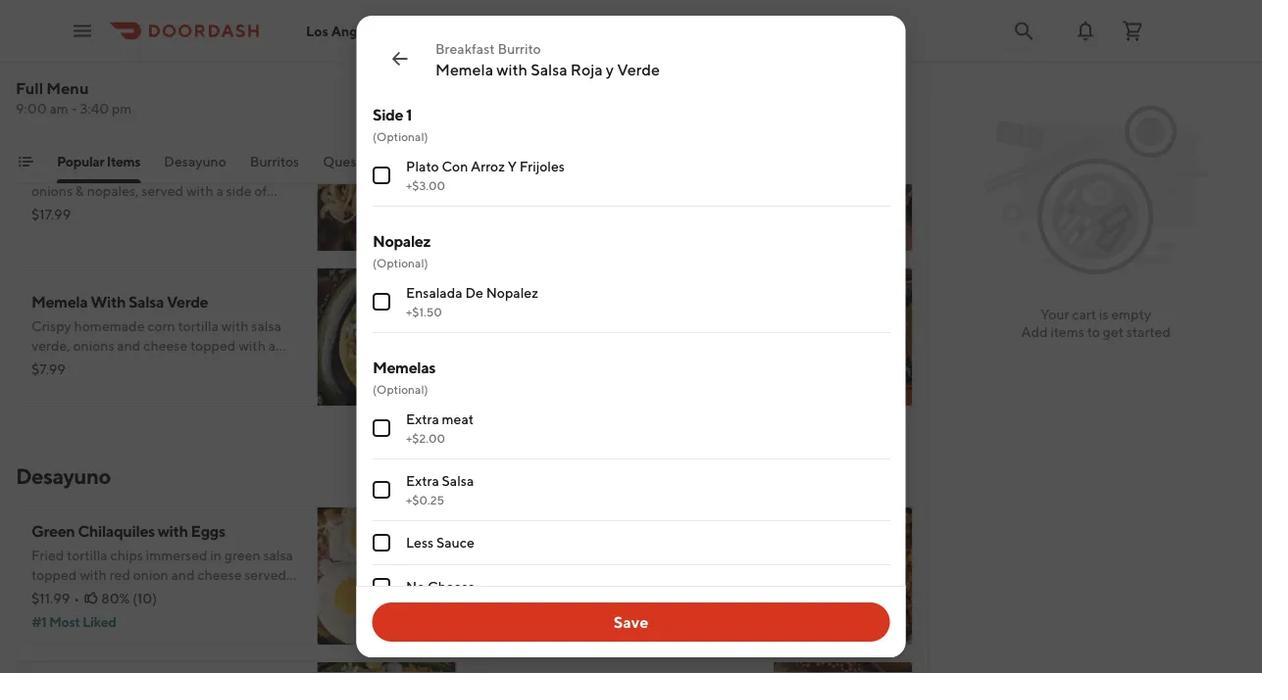 Task type: vqa. For each thing, say whether or not it's contained in the screenshot.
Delivery button
no



Task type: locate. For each thing, give the bounding box(es) containing it.
memela up crispy
[[31, 293, 88, 311]]

two chicken legs topped with mole sauce served with rice, beans, and homemade corn tortillas.
[[488, 8, 744, 64]]

save button
[[372, 603, 890, 643]]

add button for scrambled eggs with pork chorizo and served with rice, beans, a slice of queso fresco and an order of handmade tortillas.
[[851, 603, 902, 635]]

burrito up the ham,
[[557, 293, 605, 311]]

burrito inside breakfast burrito scrambled eggs, ham, bacon, hashbrown, and cheese wrapped ina flour tortilla.
[[557, 293, 605, 311]]

salsa right with
[[128, 293, 164, 311]]

green right or
[[532, 163, 571, 180]]

served down the green
[[245, 568, 287, 584]]

arroz
[[470, 158, 505, 175]]

1 vertical spatial tortilla
[[67, 548, 108, 564]]

0 horizontal spatial y
[[519, 154, 526, 170]]

2 extra from the top
[[406, 473, 439, 490]]

1 extra from the top
[[406, 412, 439, 428]]

ina
[[619, 338, 638, 354]]

0 vertical spatial breakfast
[[435, 41, 495, 57]]

1 scrambled from the top
[[488, 318, 555, 335]]

0 horizontal spatial green
[[31, 522, 75, 541]]

less sauce
[[406, 535, 474, 551]]

0 horizontal spatial of
[[68, 358, 81, 374]]

homemade down with
[[74, 318, 145, 335]]

None checkbox
[[372, 167, 390, 184], [372, 420, 390, 438], [372, 482, 390, 499], [372, 167, 390, 184], [372, 420, 390, 438], [372, 482, 390, 499]]

red left onion,
[[237, 28, 257, 44]]

tortillas. inside two chicken legs topped with mole sauce served with rice, beans, and homemade corn tortillas.
[[519, 48, 569, 64]]

desayuno up chilaquiles
[[16, 464, 111, 490]]

0 vertical spatial green
[[532, 163, 571, 180]]

sour
[[112, 28, 139, 44]]

corn inside red or green pork short ribs served with rice, beans, and homemade corn tortillas. $14.99
[[660, 183, 688, 199]]

topped
[[247, 8, 293, 25], [596, 8, 641, 25], [190, 338, 236, 354], [31, 568, 77, 584]]

2 vertical spatial homemade
[[74, 318, 145, 335]]

0 vertical spatial tortillas.
[[519, 48, 569, 64]]

eggs
[[191, 522, 225, 541]]

9:00
[[16, 101, 47, 117]]

scrambled left the ham,
[[488, 318, 555, 335]]

2 vertical spatial tortillas.
[[695, 597, 744, 613]]

short
[[605, 163, 637, 180]]

1 vertical spatial scrambled
[[488, 558, 555, 574]]

scrambled
[[488, 318, 555, 335], [488, 558, 555, 574]]

0 horizontal spatial pork
[[574, 163, 602, 180]]

served down two
[[488, 28, 530, 44]]

corn inside four deep-fried light corn tortillas, topped with lettuce, sour cream, cheese, red onion, and tomato served with rice and beans.
[[164, 8, 192, 25]]

0 horizontal spatial red
[[110, 568, 130, 584]]

(optional)
[[372, 129, 428, 143], [372, 256, 428, 270], [372, 383, 428, 396]]

rice, down onion
[[123, 587, 150, 603]]

(optional) up ensalada
[[372, 256, 428, 270]]

of for salsa
[[68, 358, 81, 374]]

y inside button
[[519, 154, 526, 170]]

beans, inside scrambled eggs with pork chorizo and served with rice, beans, a slice of queso fresco and an order of handmade tortillas.
[[592, 577, 632, 594]]

homemade inside the memela with salsa verde crispy homemade corn tortilla with salsa verde, onions and cheese topped with a piece of cesina.
[[74, 318, 145, 335]]

memelas inside group
[[372, 359, 435, 377]]

pork inside red or green pork short ribs served with rice, beans, and homemade corn tortillas. $14.99
[[574, 163, 602, 180]]

memelas for memelas (optional)
[[372, 359, 435, 377]]

and inside the memela with salsa verde crispy homemade corn tortilla with salsa verde, onions and cheese topped with a piece of cesina.
[[117, 338, 141, 354]]

-
[[71, 101, 77, 117]]

topped inside green chilaquiles with eggs fried tortilla chips immersed in green salsa topped with red onion and cheese served with two eggs, rice, and beans.
[[31, 568, 77, 584]]

verde inside breakfast burrito memela with salsa roja y verde
[[617, 60, 660, 79]]

red inside four deep-fried light corn tortillas, topped with lettuce, sour cream, cheese, red onion, and tomato served with rice and beans.
[[237, 28, 257, 44]]

1 vertical spatial desayuno
[[16, 464, 111, 490]]

homemade down mole
[[661, 28, 732, 44]]

1 vertical spatial (optional)
[[372, 256, 428, 270]]

verde,
[[31, 338, 70, 354]]

0 vertical spatial salsa
[[530, 60, 567, 79]]

0 horizontal spatial salsa
[[128, 293, 164, 311]]

memelas group
[[372, 357, 890, 674]]

cheese,
[[186, 28, 234, 44]]

1 vertical spatial red
[[110, 568, 130, 584]]

0 horizontal spatial eggs,
[[88, 587, 121, 603]]

cheese left the wrapped
[[514, 338, 559, 354]]

tortilla inside green chilaquiles with eggs fried tortilla chips immersed in green salsa topped with red onion and cheese served with two eggs, rice, and beans.
[[67, 548, 108, 564]]

nopalez down the +$3.00
[[372, 232, 430, 251]]

memela with salsa verde image
[[317, 268, 457, 407]]

1 vertical spatial memela
[[31, 293, 88, 311]]

None checkbox
[[372, 293, 390, 311]]

1 vertical spatial green
[[31, 522, 75, 541]]

1 vertical spatial extra
[[406, 473, 439, 490]]

0 horizontal spatial nopalez
[[372, 232, 430, 251]]

salsa
[[530, 60, 567, 79], [128, 293, 164, 311], [441, 473, 474, 490]]

popular
[[57, 154, 104, 170]]

(optional) inside nopalez (optional)
[[372, 256, 428, 270]]

dialog
[[357, 16, 906, 674]]

extra inside extra salsa +$0.25
[[406, 473, 439, 490]]

0 horizontal spatial memelas
[[372, 359, 435, 377]]

0 vertical spatial beans,
[[592, 28, 632, 44]]

beans, inside red or green pork short ribs served with rice, beans, and homemade corn tortillas. $14.99
[[517, 183, 558, 199]]

served right ribs
[[665, 163, 707, 180]]

1 horizontal spatial burrito
[[557, 293, 605, 311]]

plate
[[122, 138, 158, 156]]

1 vertical spatial burrito
[[557, 293, 605, 311]]

0 vertical spatial tortilla
[[178, 318, 219, 335]]

1 vertical spatial beans,
[[517, 183, 558, 199]]

eggs & chorizo image
[[774, 507, 913, 646]]

add for scrambled eggs with pork chorizo and served with rice, beans, a slice of queso fresco and an order of handmade tortillas.
[[863, 611, 890, 627]]

0 horizontal spatial beans.
[[179, 587, 219, 603]]

breakfast burrito image
[[774, 268, 913, 407], [774, 662, 913, 674]]

empty
[[1112, 307, 1152, 323]]

1 (optional) from the top
[[372, 129, 428, 143]]

scrambled eggs with pork chorizo and served with rice, beans, a slice of queso fresco and an order of handmade tortillas.
[[488, 558, 744, 613]]

2 breakfast burrito image from the top
[[774, 662, 913, 674]]

salsa inside extra salsa +$0.25
[[441, 473, 474, 490]]

burrito for eggs,
[[557, 293, 605, 311]]

0 vertical spatial red
[[237, 28, 257, 44]]

extra up +$2.00
[[406, 412, 439, 428]]

dialog containing memela with salsa roja y verde
[[357, 16, 906, 674]]

topped inside the memela with salsa verde crispy homemade corn tortilla with salsa verde, onions and cheese topped with a piece of cesina.
[[190, 338, 236, 354]]

0 horizontal spatial memela
[[31, 293, 88, 311]]

pork left "short"
[[574, 163, 602, 180]]

0 vertical spatial verde
[[617, 60, 660, 79]]

0 horizontal spatial a
[[269, 338, 276, 354]]

chorizo
[[651, 558, 697, 574]]

0 horizontal spatial homemade
[[74, 318, 145, 335]]

0 vertical spatial breakfast burrito image
[[774, 268, 913, 407]]

tacos button
[[419, 152, 455, 183]]

1 vertical spatial breakfast burrito image
[[774, 662, 913, 674]]

breakfast right de
[[488, 293, 554, 311]]

rice,
[[563, 28, 589, 44], [488, 183, 514, 199], [563, 577, 589, 594], [123, 587, 150, 603]]

1 horizontal spatial of
[[610, 597, 622, 613]]

1 horizontal spatial desayuno
[[164, 154, 226, 170]]

extra
[[406, 412, 439, 428], [406, 473, 439, 490]]

carne asada plate image
[[317, 113, 457, 252]]

scroll menu navigation right image
[[890, 154, 905, 170]]

1 vertical spatial beans.
[[179, 587, 219, 603]]

tortilla
[[178, 318, 219, 335], [67, 548, 108, 564]]

y right y
[[519, 154, 526, 170]]

1 horizontal spatial y
[[606, 60, 614, 79]]

eggs, up the wrapped
[[558, 318, 591, 335]]

cheese down in at the bottom of the page
[[198, 568, 242, 584]]

tortillas,
[[194, 8, 244, 25]]

breakfast for memela
[[435, 41, 495, 57]]

burrito down two
[[497, 41, 541, 57]]

rice, down legs
[[563, 28, 589, 44]]

crispy
[[31, 318, 71, 335]]

cheese
[[143, 338, 188, 354], [514, 338, 559, 354], [198, 568, 242, 584]]

1 horizontal spatial eggs,
[[558, 318, 591, 335]]

$9.25
[[488, 601, 524, 617]]

0 vertical spatial eggs,
[[558, 318, 591, 335]]

memela inside breakfast burrito memela with salsa roja y verde
[[435, 60, 493, 79]]

0 horizontal spatial cheese
[[143, 338, 188, 354]]

eggs, inside breakfast burrito scrambled eggs, ham, bacon, hashbrown, and cheese wrapped ina flour tortilla.
[[558, 318, 591, 335]]

extra up the +$0.25 at the left
[[406, 473, 439, 490]]

salsa inside green chilaquiles with eggs fried tortilla chips immersed in green salsa topped with red onion and cheese served with two eggs, rice, and beans.
[[263, 548, 293, 564]]

0 vertical spatial memela
[[435, 60, 493, 79]]

3:40
[[80, 101, 109, 117]]

0 vertical spatial homemade
[[661, 28, 732, 44]]

1 horizontal spatial memelas
[[862, 154, 919, 170]]

green
[[532, 163, 571, 180], [31, 522, 75, 541]]

1
[[406, 105, 412, 124]]

+$3.00
[[406, 179, 445, 192]]

pork inside scrambled eggs with pork chorizo and served with rice, beans, a slice of queso fresco and an order of handmade tortillas.
[[620, 558, 648, 574]]

with
[[644, 8, 671, 25], [31, 28, 59, 44], [533, 28, 560, 44], [150, 48, 177, 64], [496, 60, 527, 79], [710, 163, 737, 180], [222, 318, 249, 335], [239, 338, 266, 354], [158, 522, 188, 541], [590, 558, 617, 574], [80, 568, 107, 584], [533, 577, 560, 594], [31, 587, 59, 603]]

beans, up order
[[592, 577, 632, 594]]

is
[[1100, 307, 1109, 323]]

eggs,
[[558, 318, 591, 335], [88, 587, 121, 603]]

rice, inside scrambled eggs with pork chorizo and served with rice, beans, a slice of queso fresco and an order of handmade tortillas.
[[563, 577, 589, 594]]

extra salsa +$0.25
[[406, 473, 474, 507]]

1 horizontal spatial memela
[[435, 60, 493, 79]]

of right piece
[[68, 358, 81, 374]]

served up fresco at the bottom left
[[488, 577, 530, 594]]

angeles
[[331, 23, 383, 39]]

save
[[614, 614, 649, 632]]

breakfast inside breakfast burrito memela with salsa roja y verde
[[435, 41, 495, 57]]

quesadillas
[[323, 154, 396, 170]]

add for green chilaquiles with eggs
[[406, 611, 433, 627]]

$12.99
[[31, 52, 72, 68]]

breakfast down two
[[435, 41, 495, 57]]

0 vertical spatial scrambled
[[488, 318, 555, 335]]

1 vertical spatial salsa
[[263, 548, 293, 564]]

1 vertical spatial breakfast
[[488, 293, 554, 311]]

1 horizontal spatial salsa
[[441, 473, 474, 490]]

$15.99
[[488, 52, 530, 68]]

cheese right onions
[[143, 338, 188, 354]]

salsa inside the memela with salsa verde crispy homemade corn tortilla with salsa verde, onions and cheese topped with a piece of cesina.
[[128, 293, 164, 311]]

meat
[[441, 412, 473, 428]]

1 horizontal spatial cheese
[[198, 568, 242, 584]]

1 vertical spatial memelas
[[372, 359, 435, 377]]

beans. down in at the bottom of the page
[[179, 587, 219, 603]]

1 horizontal spatial nopalez
[[486, 285, 538, 301]]

1 vertical spatial pork
[[620, 558, 648, 574]]

frijoles
[[519, 158, 564, 175]]

chips
[[110, 548, 143, 564]]

beans, down legs
[[592, 28, 632, 44]]

los angeles button
[[306, 23, 399, 39]]

pork up slice
[[620, 558, 648, 574]]

corn inside the memela with salsa verde crispy homemade corn tortilla with salsa verde, onions and cheese topped with a piece of cesina.
[[147, 318, 175, 335]]

green up fried
[[31, 522, 75, 541]]

1 horizontal spatial tortilla
[[178, 318, 219, 335]]

beans, inside two chicken legs topped with mole sauce served with rice, beans, and homemade corn tortillas.
[[592, 28, 632, 44]]

scrambled inside breakfast burrito scrambled eggs, ham, bacon, hashbrown, and cheese wrapped ina flour tortilla.
[[488, 318, 555, 335]]

red
[[237, 28, 257, 44], [110, 568, 130, 584]]

1 vertical spatial y
[[519, 154, 526, 170]]

burrito for with
[[497, 41, 541, 57]]

scrambled up fresco at the bottom left
[[488, 558, 555, 574]]

served
[[488, 28, 530, 44], [105, 48, 147, 64], [665, 163, 707, 180], [245, 568, 287, 584], [488, 577, 530, 594]]

1 vertical spatial tortillas.
[[691, 183, 741, 199]]

1 vertical spatial of
[[676, 577, 688, 594]]

of down chorizo at the right bottom of page
[[676, 577, 688, 594]]

in
[[210, 548, 222, 564]]

los
[[306, 23, 329, 39]]

(optional) inside memelas (optional)
[[372, 383, 428, 396]]

0 horizontal spatial verde
[[167, 293, 208, 311]]

side 1 group
[[372, 104, 890, 207]]

side
[[372, 105, 403, 124]]

burrito inside breakfast burrito memela with salsa roja y verde
[[497, 41, 541, 57]]

homemade down "short"
[[587, 183, 657, 199]]

and inside red or green pork short ribs served with rice, beans, and homemade corn tortillas. $14.99
[[560, 183, 584, 199]]

topped inside four deep-fried light corn tortillas, topped with lettuce, sour cream, cheese, red onion, and tomato served with rice and beans.
[[247, 8, 293, 25]]

open menu image
[[71, 19, 94, 43]]

(optional) up +$2.00
[[372, 383, 428, 396]]

memela with salsa verde crispy homemade corn tortilla with salsa verde, onions and cheese topped with a piece of cesina.
[[31, 293, 281, 374]]

y
[[606, 60, 614, 79], [519, 154, 526, 170]]

chilaquiles
[[78, 522, 155, 541]]

of up save at the bottom
[[610, 597, 622, 613]]

a inside scrambled eggs with pork chorizo and served with rice, beans, a slice of queso fresco and an order of handmade tortillas.
[[635, 577, 642, 594]]

nopalez inside ensalada de nopalez +$1.50
[[486, 285, 538, 301]]

3 (optional) from the top
[[372, 383, 428, 396]]

0 vertical spatial of
[[68, 358, 81, 374]]

2 horizontal spatial salsa
[[530, 60, 567, 79]]

memela
[[435, 60, 493, 79], [31, 293, 88, 311]]

nopalez
[[372, 232, 430, 251], [486, 285, 538, 301]]

and
[[635, 28, 659, 44], [31, 48, 55, 64], [206, 48, 229, 64], [560, 183, 584, 199], [117, 338, 141, 354], [488, 338, 512, 354], [700, 558, 724, 574], [171, 568, 195, 584], [152, 587, 176, 603], [529, 597, 553, 613]]

1 horizontal spatial homemade
[[587, 183, 657, 199]]

1 horizontal spatial a
[[635, 577, 642, 594]]

0 horizontal spatial tortilla
[[67, 548, 108, 564]]

0 vertical spatial pork
[[574, 163, 602, 180]]

green chilaquiles with eggs fried tortilla chips immersed in green salsa topped with red onion and cheese served with two eggs, rice, and beans.
[[31, 522, 293, 603]]

breakfast
[[435, 41, 495, 57], [488, 293, 554, 311]]

y inside breakfast burrito memela with salsa roja y verde
[[606, 60, 614, 79]]

0 vertical spatial (optional)
[[372, 129, 428, 143]]

rice, down eggs
[[563, 577, 589, 594]]

breakfast inside breakfast burrito scrambled eggs, ham, bacon, hashbrown, and cheese wrapped ina flour tortilla.
[[488, 293, 554, 311]]

of inside the memela with salsa verde crispy homemade corn tortilla with salsa verde, onions and cheese topped with a piece of cesina.
[[68, 358, 81, 374]]

1 vertical spatial salsa
[[128, 293, 164, 311]]

0 vertical spatial burrito
[[497, 41, 541, 57]]

verde right the "roja"
[[617, 60, 660, 79]]

0 vertical spatial desayuno
[[164, 154, 226, 170]]

eggs & weenie image
[[317, 662, 457, 674]]

2 vertical spatial salsa
[[441, 473, 474, 490]]

served inside four deep-fried light corn tortillas, topped with lettuce, sour cream, cheese, red onion, and tomato served with rice and beans.
[[105, 48, 147, 64]]

0 vertical spatial a
[[269, 338, 276, 354]]

1 horizontal spatial verde
[[617, 60, 660, 79]]

eggs, right • at the left bottom of page
[[88, 587, 121, 603]]

0 vertical spatial extra
[[406, 412, 439, 428]]

add button for memela with salsa verde
[[394, 364, 445, 395]]

1 horizontal spatial red
[[237, 28, 257, 44]]

1 horizontal spatial pork
[[620, 558, 648, 574]]

con
[[441, 158, 468, 175]]

2 (optional) from the top
[[372, 256, 428, 270]]

1 vertical spatial eggs,
[[88, 587, 121, 603]]

2 scrambled from the top
[[488, 558, 555, 574]]

served down the sour
[[105, 48, 147, 64]]

memela down two
[[435, 60, 493, 79]]

1 vertical spatial verde
[[167, 293, 208, 311]]

fried
[[31, 548, 64, 564]]

beans. down onion,
[[232, 48, 272, 64]]

(optional) for memelas
[[372, 383, 428, 396]]

0 vertical spatial salsa
[[251, 318, 281, 335]]

salsa left the "roja"
[[530, 60, 567, 79]]

$11.99
[[31, 591, 70, 607]]

$7.99
[[31, 362, 66, 378]]

cream,
[[141, 28, 183, 44]]

beans, down or
[[517, 183, 558, 199]]

tortilla inside the memela with salsa verde crispy homemade corn tortilla with salsa verde, onions and cheese topped with a piece of cesina.
[[178, 318, 219, 335]]

1 horizontal spatial beans.
[[232, 48, 272, 64]]

served inside two chicken legs topped with mole sauce served with rice, beans, and homemade corn tortillas.
[[488, 28, 530, 44]]

1 vertical spatial nopalez
[[486, 285, 538, 301]]

salsa inside breakfast burrito memela with salsa roja y verde
[[530, 60, 567, 79]]

2 horizontal spatial cheese
[[514, 338, 559, 354]]

y right the "roja"
[[606, 60, 614, 79]]

salsa inside the memela with salsa verde crispy homemade corn tortilla with salsa verde, onions and cheese topped with a piece of cesina.
[[251, 318, 281, 335]]

0 vertical spatial memelas
[[862, 154, 919, 170]]

desayuno right plate
[[164, 154, 226, 170]]

1 vertical spatial homemade
[[587, 183, 657, 199]]

0 vertical spatial beans.
[[232, 48, 272, 64]]

extra inside 'extra meat +$2.00'
[[406, 412, 439, 428]]

cheese inside breakfast burrito scrambled eggs, ham, bacon, hashbrown, and cheese wrapped ina flour tortilla.
[[514, 338, 559, 354]]

0 items, open order cart image
[[1121, 19, 1145, 43]]

ribs
[[640, 163, 662, 180]]

#1
[[31, 615, 47, 631]]

cesina.
[[84, 358, 126, 374]]

2 horizontal spatial homemade
[[661, 28, 732, 44]]

0 horizontal spatial burrito
[[497, 41, 541, 57]]

red down chips
[[110, 568, 130, 584]]

most
[[49, 615, 80, 631]]

1 vertical spatial a
[[635, 577, 642, 594]]

rice, down the red
[[488, 183, 514, 199]]

0 vertical spatial y
[[606, 60, 614, 79]]

beans,
[[592, 28, 632, 44], [517, 183, 558, 199], [592, 577, 632, 594]]

2 vertical spatial (optional)
[[372, 383, 428, 396]]

rice, inside green chilaquiles with eggs fried tortilla chips immersed in green salsa topped with red onion and cheese served with two eggs, rice, and beans.
[[123, 587, 150, 603]]

none checkbox inside nopalez 'group'
[[372, 293, 390, 311]]

green inside green chilaquiles with eggs fried tortilla chips immersed in green salsa topped with red onion and cheese served with two eggs, rice, and beans.
[[31, 522, 75, 541]]

(optional) down 1
[[372, 129, 428, 143]]

2 vertical spatial of
[[610, 597, 622, 613]]

salsa up the +$0.25 at the left
[[441, 473, 474, 490]]

nopalez right de
[[486, 285, 538, 301]]

plato con arroz y frijoles +$3.00
[[406, 158, 564, 192]]

1 horizontal spatial green
[[532, 163, 571, 180]]

add inside your cart is empty add items to get started
[[1021, 324, 1048, 340]]

verde
[[617, 60, 660, 79], [167, 293, 208, 311]]

verde right with
[[167, 293, 208, 311]]

tortillas.
[[519, 48, 569, 64], [691, 183, 741, 199], [695, 597, 744, 613]]

0 horizontal spatial desayuno
[[16, 464, 111, 490]]

beans, for green
[[517, 183, 558, 199]]

2 vertical spatial beans,
[[592, 577, 632, 594]]

green chilaquiles with eggs image
[[317, 507, 457, 646]]



Task type: describe. For each thing, give the bounding box(es) containing it.
homemade inside red or green pork short ribs served with rice, beans, and homemade corn tortillas. $14.99
[[587, 183, 657, 199]]

tortas y sandwiches button
[[478, 152, 604, 183]]

sauce
[[708, 8, 744, 25]]

flour
[[640, 338, 670, 354]]

eggs, inside green chilaquiles with eggs fried tortilla chips immersed in green salsa topped with red onion and cheese served with two eggs, rice, and beans.
[[88, 587, 121, 603]]

items
[[1051, 324, 1085, 340]]

mole poblano image
[[774, 0, 913, 97]]

started
[[1127, 324, 1171, 340]]

add button for green chilaquiles with eggs
[[394, 603, 445, 635]]

burritos button
[[250, 152, 299, 183]]

hashbrown,
[[671, 318, 744, 335]]

pork for and
[[574, 163, 602, 180]]

with
[[90, 293, 126, 311]]

with inside red or green pork short ribs served with rice, beans, and homemade corn tortillas. $14.99
[[710, 163, 737, 180]]

full
[[16, 79, 43, 98]]

served inside green chilaquiles with eggs fried tortilla chips immersed in green salsa topped with red onion and cheese served with two eggs, rice, and beans.
[[245, 568, 287, 584]]

notification bell image
[[1074, 19, 1098, 43]]

red inside green chilaquiles with eggs fried tortilla chips immersed in green salsa topped with red onion and cheese served with two eggs, rice, and beans.
[[110, 568, 130, 584]]

tacos
[[419, 154, 455, 170]]

(optional) for nopalez
[[372, 256, 428, 270]]

beans. inside green chilaquiles with eggs fried tortilla chips immersed in green salsa topped with red onion and cheese served with two eggs, rice, and beans.
[[179, 587, 219, 603]]

extra for extra salsa
[[406, 473, 439, 490]]

to
[[1088, 324, 1101, 340]]

and inside breakfast burrito scrambled eggs, ham, bacon, hashbrown, and cheese wrapped ina flour tortilla.
[[488, 338, 512, 354]]

roja
[[570, 60, 602, 79]]

two
[[61, 587, 85, 603]]

nopalez group
[[372, 231, 890, 334]]

green
[[224, 548, 261, 564]]

scrambled inside scrambled eggs with pork chorizo and served with rice, beans, a slice of queso fresco and an order of handmade tortillas.
[[488, 558, 555, 574]]

served inside scrambled eggs with pork chorizo and served with rice, beans, a slice of queso fresco and an order of handmade tortillas.
[[488, 577, 530, 594]]

•
[[74, 591, 80, 607]]

Less Sauce checkbox
[[372, 535, 390, 552]]

+$2.00
[[406, 432, 445, 445]]

chicken
[[516, 8, 565, 25]]

carne asada plate
[[31, 138, 158, 156]]

#1 most liked
[[31, 615, 116, 631]]

$14.99
[[488, 207, 530, 223]]

tortilla.
[[672, 338, 716, 354]]

rice
[[180, 48, 203, 64]]

onions
[[73, 338, 114, 354]]

tortas
[[478, 154, 517, 170]]

add for memela with salsa verde
[[406, 371, 433, 387]]

memela inside the memela with salsa verde crispy homemade corn tortilla with salsa verde, onions and cheese topped with a piece of cesina.
[[31, 293, 88, 311]]

legs
[[568, 8, 593, 25]]

$11.99 •
[[31, 591, 80, 607]]

cheese inside green chilaquiles with eggs fried tortilla chips immersed in green salsa topped with red onion and cheese served with two eggs, rice, and beans.
[[198, 568, 242, 584]]

verde inside the memela with salsa verde crispy homemade corn tortilla with salsa verde, onions and cheese topped with a piece of cesina.
[[167, 293, 208, 311]]

cart
[[1072, 307, 1097, 323]]

costilla de puerco image
[[774, 113, 913, 252]]

items
[[107, 154, 141, 170]]

queso
[[691, 577, 729, 594]]

0 vertical spatial nopalez
[[372, 232, 430, 251]]

breakfast for scrambled
[[488, 293, 554, 311]]

(10)
[[133, 591, 157, 607]]

served inside red or green pork short ribs served with rice, beans, and homemade corn tortillas. $14.99
[[665, 163, 707, 180]]

bacon,
[[627, 318, 669, 335]]

your cart is empty add items to get started
[[1021, 307, 1171, 340]]

no
[[406, 579, 425, 595]]

back image
[[388, 47, 412, 71]]

tomato
[[58, 48, 103, 64]]

less
[[406, 535, 433, 551]]

los angeles
[[306, 23, 383, 39]]

tacos dorados image
[[317, 0, 457, 97]]

fried
[[101, 8, 130, 25]]

extra for extra meat
[[406, 412, 439, 428]]

lettuce,
[[61, 28, 109, 44]]

memelas (optional)
[[372, 359, 435, 396]]

(optional) inside side 1 group
[[372, 129, 428, 143]]

topped inside two chicken legs topped with mole sauce served with rice, beans, and homemade corn tortillas.
[[596, 8, 641, 25]]

add for four deep-fried light corn tortillas, topped with lettuce, sour cream, cheese, red onion, and tomato served with rice and beans.
[[406, 61, 433, 77]]

desayuno button
[[164, 152, 226, 183]]

red
[[488, 163, 514, 180]]

piece
[[31, 358, 66, 374]]

extra meat +$2.00
[[406, 412, 473, 445]]

corn inside two chicken legs topped with mole sauce served with rice, beans, and homemade corn tortillas.
[[488, 48, 516, 64]]

fresco
[[488, 597, 526, 613]]

of for with
[[610, 597, 622, 613]]

80%
[[101, 591, 130, 607]]

cheese inside the memela with salsa verde crispy homemade corn tortilla with salsa verde, onions and cheese topped with a piece of cesina.
[[143, 338, 188, 354]]

no cheese
[[406, 579, 475, 595]]

full menu 9:00 am - 3:40 pm
[[16, 79, 132, 117]]

+$1.50
[[406, 305, 442, 319]]

tortillas. inside red or green pork short ribs served with rice, beans, and homemade corn tortillas. $14.99
[[691, 183, 741, 199]]

wrapped
[[561, 338, 616, 354]]

an
[[555, 597, 571, 613]]

get
[[1103, 324, 1124, 340]]

ham,
[[594, 318, 624, 335]]

carne
[[31, 138, 74, 156]]

homemade inside two chicken legs topped with mole sauce served with rice, beans, and homemade corn tortillas.
[[661, 28, 732, 44]]

memelas for memelas
[[862, 154, 919, 170]]

and inside two chicken legs topped with mole sauce served with rice, beans, and homemade corn tortillas.
[[635, 28, 659, 44]]

menu
[[46, 79, 89, 98]]

burritos
[[250, 154, 299, 170]]

light
[[133, 8, 161, 25]]

am
[[49, 101, 69, 117]]

handmade
[[625, 597, 692, 613]]

pm
[[112, 101, 132, 117]]

your
[[1041, 307, 1070, 323]]

beans, for with
[[592, 577, 632, 594]]

onion,
[[260, 28, 299, 44]]

sandwiches
[[529, 154, 604, 170]]

side 1 (optional)
[[372, 105, 428, 143]]

eggs
[[558, 558, 587, 574]]

rice, inside two chicken legs topped with mole sauce served with rice, beans, and homemade corn tortillas.
[[563, 28, 589, 44]]

quesadillas button
[[323, 152, 396, 183]]

rice, inside red or green pork short ribs served with rice, beans, and homemade corn tortillas. $14.99
[[488, 183, 514, 199]]

pork for a
[[620, 558, 648, 574]]

popular items
[[57, 154, 141, 170]]

or
[[516, 163, 529, 180]]

de
[[465, 285, 483, 301]]

add button for four deep-fried light corn tortillas, topped with lettuce, sour cream, cheese, red onion, and tomato served with rice and beans.
[[394, 54, 445, 85]]

80% (10)
[[101, 591, 157, 607]]

tortillas. inside scrambled eggs with pork chorizo and served with rice, beans, a slice of queso fresco and an order of handmade tortillas.
[[695, 597, 744, 613]]

2 horizontal spatial of
[[676, 577, 688, 594]]

1 breakfast burrito image from the top
[[774, 268, 913, 407]]

y
[[507, 158, 516, 175]]

a inside the memela with salsa verde crispy homemade corn tortilla with salsa verde, onions and cheese topped with a piece of cesina.
[[269, 338, 276, 354]]

with inside breakfast burrito memela with salsa roja y verde
[[496, 60, 527, 79]]

cheese
[[427, 579, 475, 595]]

immersed
[[146, 548, 208, 564]]

$17.99
[[31, 207, 71, 223]]

beans. inside four deep-fried light corn tortillas, topped with lettuce, sour cream, cheese, red onion, and tomato served with rice and beans.
[[232, 48, 272, 64]]

green inside red or green pork short ribs served with rice, beans, and homemade corn tortillas. $14.99
[[532, 163, 571, 180]]



